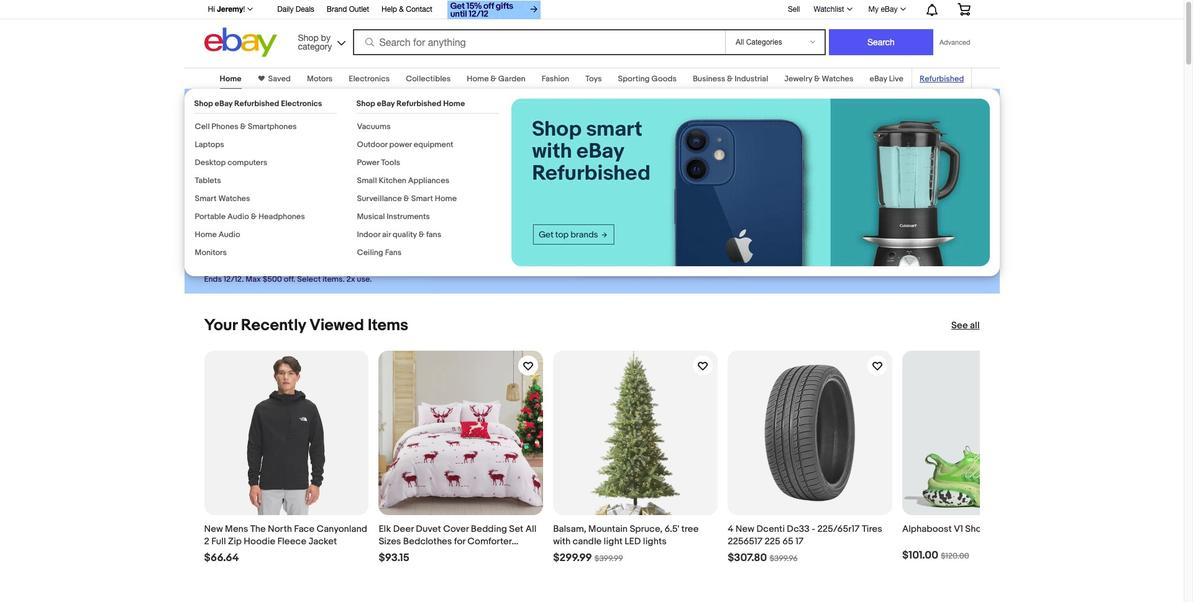 Task type: vqa. For each thing, say whether or not it's contained in the screenshot.
the Get an extra 15% off Image
yes



Task type: describe. For each thing, give the bounding box(es) containing it.
shop for shop ebay refurbished electronics
[[194, 99, 213, 109]]

tree
[[681, 524, 699, 536]]

monitors
[[195, 248, 227, 258]]

new inside new mens the north face canyonland 2 full zip hoodie fleece jacket $66.64
[[204, 524, 223, 536]]

see all
[[951, 320, 980, 332]]

for inside elk deer duvet cover bedding set all sizes bedclothes for comforter christmas 3d
[[454, 536, 465, 548]]

spruce,
[[630, 524, 663, 536]]

electronics link
[[349, 74, 390, 84]]

3d
[[424, 549, 436, 561]]

alphaboost
[[902, 524, 952, 536]]

jewelry & watches
[[785, 74, 854, 84]]

account navigation
[[201, 0, 980, 21]]

motors link
[[307, 74, 333, 84]]

deer
[[393, 524, 414, 536]]

hoodie
[[244, 536, 275, 548]]

fleece
[[277, 536, 306, 548]]

north
[[268, 524, 292, 536]]

ebay for my ebay
[[881, 5, 898, 14]]

v1
[[954, 524, 963, 536]]

ebay left live
[[870, 74, 887, 84]]

musical
[[357, 212, 385, 222]]

headphones
[[258, 212, 305, 222]]

fans
[[385, 248, 402, 258]]

!
[[243, 5, 245, 14]]

shop ebay refurbished home
[[356, 99, 465, 109]]

get
[[215, 212, 234, 224]]

brand outlet link
[[327, 3, 369, 17]]

power tools link
[[357, 158, 400, 168]]

goods
[[652, 74, 677, 84]]

comforter
[[468, 536, 512, 548]]

shop ebay refurbished electronics
[[194, 99, 322, 109]]

brand outlet
[[327, 5, 369, 14]]

home down collectibles 'link'
[[443, 99, 465, 109]]

ceiling fans link
[[357, 248, 402, 258]]

home for home audio
[[195, 230, 217, 240]]

phones
[[212, 122, 238, 132]]

shop for shop ebay refurbished home
[[356, 99, 375, 109]]

elk deer duvet cover bedding set all sizes bedclothes for comforter christmas 3d
[[379, 524, 537, 561]]

cover
[[443, 524, 469, 536]]

smartphones
[[248, 122, 297, 132]]

see all link
[[951, 320, 980, 333]]

set
[[509, 524, 524, 536]]

business
[[693, 74, 725, 84]]

surveillance & smart home
[[357, 194, 457, 204]]

advanced link
[[934, 30, 977, 55]]

candle
[[573, 536, 602, 548]]

my
[[869, 5, 879, 14]]

& inside help & contact link
[[399, 5, 404, 14]]

brand
[[327, 5, 347, 14]]

desktop computers link
[[195, 158, 267, 168]]

sizes
[[379, 536, 401, 548]]

christmas
[[379, 549, 422, 561]]

daily deals link
[[277, 3, 314, 17]]

shop smart with ebay refurbished image
[[511, 99, 990, 267]]

225/65r17
[[818, 524, 860, 536]]

home & garden
[[467, 74, 526, 84]]

ends 12/12. max $500 off. select items. 2x use.
[[204, 274, 372, 284]]

home for home & garden
[[467, 74, 489, 84]]

sporting goods
[[618, 74, 677, 84]]

advanced
[[940, 39, 970, 46]]

2 horizontal spatial refurbished
[[920, 74, 964, 84]]

balsam,
[[553, 524, 586, 536]]

cell
[[195, 122, 210, 132]]

surveillance
[[357, 194, 402, 204]]

laptops link
[[195, 140, 224, 150]]

small kitchen appliances
[[357, 176, 449, 186]]

kitchen
[[379, 176, 406, 186]]

jeremy
[[217, 4, 243, 14]]

jewelry & watches link
[[785, 74, 854, 84]]

electronics inside "element"
[[281, 99, 322, 109]]

2
[[204, 536, 209, 548]]

watchlist
[[814, 5, 844, 14]]

business & industrial
[[693, 74, 768, 84]]

15% off to wrap up the season link
[[204, 98, 411, 157]]

time
[[312, 162, 335, 176]]

refurbished for shop ebay refurbished home
[[397, 99, 441, 109]]

$93.15
[[379, 552, 409, 565]]

shop ebay refurbished electronics element
[[194, 99, 337, 266]]

shop ebay refurbished home element
[[356, 99, 499, 266]]

home & garden link
[[467, 74, 526, 84]]

your shopping cart image
[[957, 3, 971, 16]]

desktop computers
[[195, 158, 267, 168]]

off
[[254, 98, 285, 127]]

tablets link
[[195, 176, 221, 186]]

cell phones & smartphones
[[195, 122, 297, 132]]

$307.80 text field
[[728, 552, 767, 566]]

collectibles link
[[406, 74, 451, 84]]

season
[[245, 127, 324, 156]]

$66.64 text field
[[204, 552, 239, 566]]

ends
[[204, 274, 222, 284]]

your
[[204, 316, 237, 336]]

sporting goods link
[[618, 74, 677, 84]]

ceiling fans
[[357, 248, 402, 258]]

$93.15 text field
[[379, 552, 409, 566]]

shop by category button
[[292, 28, 348, 54]]

dc33
[[787, 524, 810, 536]]

mountain
[[588, 524, 628, 536]]

desktop
[[195, 158, 226, 168]]

home audio link
[[195, 230, 240, 240]]

1 horizontal spatial electronics
[[349, 74, 390, 84]]

the
[[250, 524, 266, 536]]

smart watches link
[[195, 194, 250, 204]]

elk
[[379, 524, 391, 536]]



Task type: locate. For each thing, give the bounding box(es) containing it.
power
[[357, 158, 379, 168]]

outdoor power equipment link
[[357, 140, 453, 150]]

hi
[[208, 5, 215, 14]]

portable
[[195, 212, 226, 222]]

home down 'portable'
[[195, 230, 217, 240]]

toys link
[[586, 74, 602, 84]]

holidays.
[[204, 176, 250, 189]]

home
[[220, 74, 241, 84], [467, 74, 489, 84], [443, 99, 465, 109], [435, 194, 457, 204], [195, 230, 217, 240]]

2256517
[[728, 536, 763, 548]]

0 vertical spatial the
[[204, 127, 240, 156]]

$101.00 text field
[[902, 550, 939, 563]]

get an extra 15% off image
[[447, 1, 541, 19]]

shop up vacuums link
[[356, 99, 375, 109]]

shop up 'cell'
[[194, 99, 213, 109]]

face
[[294, 524, 315, 536]]

collectibles
[[406, 74, 451, 84]]

Search for anything text field
[[355, 30, 723, 54]]

15% off to wrap up the season ​​shop perfect gifts in time for the holidays.
[[204, 98, 404, 189]]

shop by category banner
[[201, 0, 980, 60]]

to
[[290, 98, 312, 127]]

$66.64
[[204, 552, 239, 565]]

new up 2256517
[[736, 524, 755, 536]]

tablets
[[195, 176, 221, 186]]

new
[[204, 524, 223, 536], [736, 524, 755, 536]]

ebay right the my
[[881, 5, 898, 14]]

business & industrial link
[[693, 74, 768, 84]]

0 vertical spatial for
[[337, 162, 351, 176]]

for
[[337, 162, 351, 176], [454, 536, 465, 548]]

0 vertical spatial audio
[[227, 212, 249, 222]]

audio
[[227, 212, 249, 222], [219, 230, 240, 240]]

1 horizontal spatial watches
[[822, 74, 854, 84]]

appliances
[[408, 176, 449, 186]]

15%
[[204, 98, 249, 127]]

smart watches
[[195, 194, 250, 204]]

shop for shop by category
[[298, 33, 319, 43]]

help
[[382, 5, 397, 14]]

1 horizontal spatial new
[[736, 524, 755, 536]]

new up full
[[204, 524, 223, 536]]

ebay for shop ebay refurbished home
[[377, 99, 395, 109]]

0 vertical spatial electronics
[[349, 74, 390, 84]]

home left garden
[[467, 74, 489, 84]]

by
[[321, 33, 331, 43]]

ebay up phones
[[215, 99, 233, 109]]

$399.99
[[595, 554, 623, 564]]

off.
[[284, 274, 295, 284]]

ebay up vacuums link
[[377, 99, 395, 109]]

refurbished down advanced
[[920, 74, 964, 84]]

shop left the by
[[298, 33, 319, 43]]

1 horizontal spatial smart
[[411, 194, 433, 204]]

home down "appliances"
[[435, 194, 457, 204]]

power
[[389, 140, 412, 150]]

jacket
[[309, 536, 337, 548]]

for inside 15% off to wrap up the season ​​shop perfect gifts in time for the holidays.
[[337, 162, 351, 176]]

refurbished inside "element"
[[234, 99, 279, 109]]

smart
[[195, 194, 217, 204], [411, 194, 433, 204]]

ebay
[[881, 5, 898, 14], [870, 74, 887, 84], [215, 99, 233, 109], [377, 99, 395, 109]]

previous price $399.96 text field
[[770, 554, 798, 564]]

vacuums link
[[357, 122, 391, 132]]

live
[[889, 74, 904, 84]]

2 horizontal spatial shop
[[356, 99, 375, 109]]

smart down the tablets
[[195, 194, 217, 204]]

watches right jewelry
[[822, 74, 854, 84]]

0 horizontal spatial watches
[[218, 194, 250, 204]]

led
[[625, 536, 641, 548]]

ebay for shop ebay refurbished electronics
[[215, 99, 233, 109]]

the up small
[[354, 162, 370, 176]]

1 new from the left
[[204, 524, 223, 536]]

quality
[[393, 230, 417, 240]]

smart down "appliances"
[[411, 194, 433, 204]]

your recently viewed items link
[[204, 316, 408, 336]]

bedclothes
[[403, 536, 452, 548]]

for down cover
[[454, 536, 465, 548]]

$399.96
[[770, 554, 798, 564]]

1 vertical spatial for
[[454, 536, 465, 548]]

my ebay link
[[862, 2, 911, 17]]

0 horizontal spatial refurbished
[[234, 99, 279, 109]]

refurbished for shop ebay refurbished electronics
[[234, 99, 279, 109]]

0 vertical spatial watches
[[822, 74, 854, 84]]

2 vertical spatial the
[[236, 212, 252, 224]]

audio for home
[[219, 230, 240, 240]]

use.
[[357, 274, 372, 284]]

indoor air quality & fans
[[357, 230, 441, 240]]

items
[[368, 316, 408, 336]]

for right time
[[337, 162, 351, 176]]

0 horizontal spatial electronics
[[281, 99, 322, 109]]

tools
[[381, 158, 400, 168]]

home inside shop ebay refurbished electronics "element"
[[195, 230, 217, 240]]

get the coupon
[[215, 212, 294, 224]]

-
[[812, 524, 815, 536]]

fashion
[[542, 74, 569, 84]]

refurbished down collectibles 'link'
[[397, 99, 441, 109]]

watches inside shop ebay refurbished electronics "element"
[[218, 194, 250, 204]]

1 vertical spatial electronics
[[281, 99, 322, 109]]

15% off to wrap up the season main content
[[0, 60, 1184, 603]]

canyonland
[[317, 524, 367, 536]]

1 vertical spatial the
[[354, 162, 370, 176]]

sporting
[[618, 74, 650, 84]]

2 smart from the left
[[411, 194, 433, 204]]

refurbished link
[[920, 74, 964, 84]]

power tools
[[357, 158, 400, 168]]

outlet
[[349, 5, 369, 14]]

smart inside shop ebay refurbished home element
[[411, 194, 433, 204]]

sell
[[788, 5, 800, 13]]

equipment
[[414, 140, 453, 150]]

audio down "smart watches"
[[227, 212, 249, 222]]

1 vertical spatial watches
[[218, 194, 250, 204]]

home audio
[[195, 230, 240, 240]]

electronics down motors link
[[281, 99, 322, 109]]

garden
[[498, 74, 526, 84]]

ebay inside account navigation
[[881, 5, 898, 14]]

cell phones & smartphones link
[[195, 122, 297, 132]]

4
[[728, 524, 734, 536]]

items.
[[323, 274, 345, 284]]

previous price $399.99 text field
[[595, 554, 623, 564]]

0 horizontal spatial shop
[[194, 99, 213, 109]]

0 horizontal spatial new
[[204, 524, 223, 536]]

recently
[[241, 316, 306, 336]]

1 horizontal spatial shop
[[298, 33, 319, 43]]

motors
[[307, 74, 333, 84]]

12/12.
[[224, 274, 244, 284]]

home up 15%
[[220, 74, 241, 84]]

1 vertical spatial audio
[[219, 230, 240, 240]]

refurbished up cell phones & smartphones link
[[234, 99, 279, 109]]

ceiling
[[357, 248, 383, 258]]

up
[[376, 98, 404, 127]]

65
[[783, 536, 794, 548]]

$101.00
[[902, 550, 939, 562]]

shop inside "element"
[[194, 99, 213, 109]]

electronics
[[349, 74, 390, 84], [281, 99, 322, 109]]

the up the desktop computers
[[204, 127, 240, 156]]

help & contact
[[382, 5, 433, 14]]

1 horizontal spatial refurbished
[[397, 99, 441, 109]]

$299.99 text field
[[553, 552, 592, 566]]

none submit inside the shop by category banner
[[829, 29, 934, 55]]

smart inside shop ebay refurbished electronics "element"
[[195, 194, 217, 204]]

your recently viewed items
[[204, 316, 408, 336]]

musical instruments link
[[357, 212, 430, 222]]

2 new from the left
[[736, 524, 755, 536]]

audio for portable
[[227, 212, 249, 222]]

shop inside shop by category
[[298, 33, 319, 43]]

max
[[246, 274, 261, 284]]

category
[[298, 41, 332, 51]]

ebay live
[[870, 74, 904, 84]]

$101.00 $120.00
[[902, 550, 969, 562]]

portable audio & headphones
[[195, 212, 305, 222]]

the right get at left top
[[236, 212, 252, 224]]

indoor air quality & fans link
[[357, 230, 441, 240]]

1 horizontal spatial for
[[454, 536, 465, 548]]

viewed
[[310, 316, 364, 336]]

watchlist link
[[807, 2, 858, 17]]

0 horizontal spatial for
[[337, 162, 351, 176]]

electronics up up at the left
[[349, 74, 390, 84]]

in
[[300, 162, 309, 176]]

watches down holidays. on the left of the page
[[218, 194, 250, 204]]

0 horizontal spatial smart
[[195, 194, 217, 204]]

alphaboost v1 shoes
[[902, 524, 992, 536]]

tires
[[862, 524, 883, 536]]

None submit
[[829, 29, 934, 55]]

previous price $120.00 text field
[[941, 552, 969, 562]]

audio down get at left top
[[219, 230, 240, 240]]

6.5'
[[665, 524, 679, 536]]

​​shop
[[204, 162, 231, 176]]

zip
[[228, 536, 242, 548]]

home for home
[[220, 74, 241, 84]]

1 smart from the left
[[195, 194, 217, 204]]

dcenti
[[757, 524, 785, 536]]

musical instruments
[[357, 212, 430, 222]]

ebay inside "element"
[[215, 99, 233, 109]]

new inside "4 new dcenti dc33  - 225/65r17 tires 2256517 225 65 17 $307.80 $399.96"
[[736, 524, 755, 536]]



